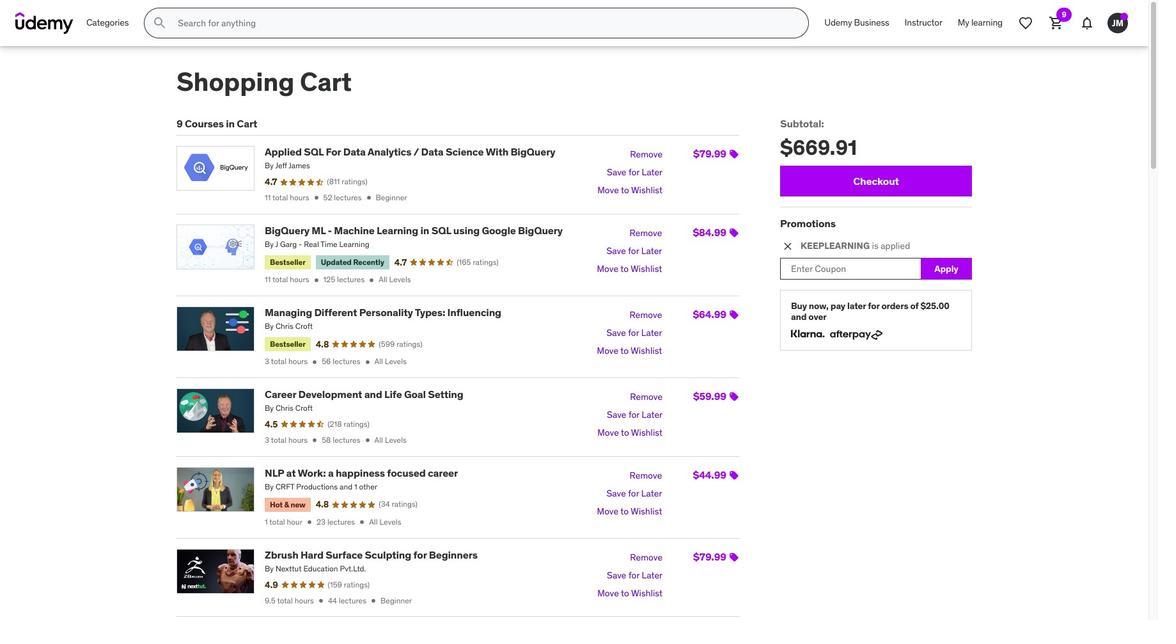 Task type: locate. For each thing, give the bounding box(es) containing it.
2 coupon icon image from the top
[[729, 228, 740, 238]]

1 vertical spatial beginner
[[381, 595, 412, 605]]

1 vertical spatial 3
[[265, 435, 269, 445]]

ratings) for (218 ratings)
[[344, 419, 370, 429]]

1 11 total hours from the top
[[265, 193, 309, 202]]

total for 23
[[270, 517, 285, 527]]

by inside applied sql for data analytics / data science with bigquery by jeff james
[[265, 161, 274, 170]]

1 vertical spatial 4.7
[[395, 256, 407, 268]]

udemy image
[[15, 12, 74, 34]]

1 vertical spatial 11
[[265, 275, 271, 284]]

44
[[328, 595, 337, 605]]

small image
[[782, 240, 795, 253]]

1 vertical spatial chris
[[276, 403, 294, 413]]

3 up "career"
[[265, 357, 269, 366]]

1 4.8 from the top
[[316, 338, 329, 350]]

4.7
[[265, 176, 277, 188], [395, 256, 407, 268]]

2 11 from the top
[[265, 275, 271, 284]]

and left life
[[364, 388, 382, 401]]

0 vertical spatial 4.8
[[316, 338, 329, 350]]

and left 'over'
[[791, 311, 807, 323]]

later
[[642, 167, 663, 178], [642, 245, 662, 257], [642, 327, 662, 339], [642, 409, 663, 421], [642, 487, 663, 499], [642, 569, 663, 581]]

1 horizontal spatial 1
[[354, 482, 357, 491]]

lectures down 811 ratings element at the top left of the page
[[334, 193, 362, 202]]

(218
[[328, 419, 342, 429]]

2 vertical spatial and
[[340, 482, 353, 491]]

1 horizontal spatial data
[[421, 145, 444, 158]]

levels for happiness
[[380, 517, 402, 527]]

xxsmall image
[[310, 436, 319, 445], [305, 518, 314, 527], [358, 518, 367, 527], [317, 596, 326, 605]]

ratings) right (165
[[473, 257, 499, 267]]

$669.91
[[781, 134, 857, 161]]

811 ratings element
[[327, 177, 368, 187]]

0 horizontal spatial 1
[[265, 517, 268, 527]]

is
[[872, 240, 879, 252]]

5 by from the top
[[265, 482, 274, 491]]

hour
[[287, 517, 303, 527]]

4.8 for at
[[316, 499, 329, 510]]

1 vertical spatial -
[[299, 239, 302, 249]]

all levels for happiness
[[369, 517, 402, 527]]

xxsmall image down 218 ratings element
[[363, 436, 372, 445]]

sql inside applied sql for data analytics / data science with bigquery by jeff james
[[304, 145, 324, 158]]

ratings) right (599
[[397, 339, 423, 349]]

by left 'j'
[[265, 239, 274, 249]]

125
[[323, 275, 335, 284]]

1 vertical spatial and
[[364, 388, 382, 401]]

by up 4.9
[[265, 564, 274, 573]]

bigquery inside applied sql for data analytics / data science with bigquery by jeff james
[[511, 145, 556, 158]]

xxsmall image right 44 lectures
[[369, 596, 378, 605]]

all down (599
[[375, 357, 383, 366]]

1 left the hour
[[265, 517, 268, 527]]

1 vertical spatial 9
[[177, 117, 183, 130]]

1 bestseller from the top
[[270, 257, 306, 267]]

total up managing
[[273, 275, 288, 284]]

productions
[[296, 482, 338, 491]]

2 11 total hours from the top
[[265, 275, 309, 284]]

by left jeff
[[265, 161, 274, 170]]

total right the 9.5
[[277, 595, 293, 605]]

categories
[[86, 17, 129, 28]]

beginner down sculpting
[[381, 595, 412, 605]]

1 vertical spatial sql
[[432, 224, 451, 237]]

ratings) right (218
[[344, 419, 370, 429]]

all levels down (599
[[375, 357, 407, 366]]

hours left 58
[[289, 435, 308, 445]]

3 by from the top
[[265, 321, 274, 331]]

total for 58
[[271, 435, 287, 445]]

1 $79.99 from the top
[[694, 147, 727, 160]]

and down happiness
[[340, 482, 353, 491]]

levels down (34
[[380, 517, 402, 527]]

submit search image
[[153, 15, 168, 31]]

0 vertical spatial 11 total hours
[[265, 193, 309, 202]]

- right ml
[[328, 224, 332, 237]]

total down jeff
[[273, 193, 288, 202]]

ratings) inside 811 ratings element
[[342, 177, 368, 186]]

1 vertical spatial learning
[[339, 239, 370, 249]]

wishlist
[[631, 185, 663, 196], [631, 263, 662, 274], [631, 345, 662, 356], [631, 427, 663, 438], [631, 505, 663, 517], [631, 587, 663, 599]]

education
[[304, 564, 338, 573]]

4.8 up 23 at the bottom left of the page
[[316, 499, 329, 510]]

bestseller for bigquery
[[270, 257, 306, 267]]

0 horizontal spatial and
[[340, 482, 353, 491]]

3 total hours
[[265, 357, 308, 366], [265, 435, 308, 445]]

11 total hours down jeff
[[265, 193, 309, 202]]

xxsmall image left 23 at the bottom left of the page
[[305, 518, 314, 527]]

applied sql for data analytics / data science with bigquery by jeff james
[[265, 145, 556, 170]]

pvt.ltd.
[[340, 564, 366, 573]]

2 by from the top
[[265, 239, 274, 249]]

shopping cart
[[177, 66, 352, 98]]

1 vertical spatial 3 total hours
[[265, 435, 308, 445]]

save
[[607, 167, 627, 178], [607, 245, 626, 257], [607, 327, 626, 339], [607, 409, 627, 421], [607, 487, 626, 499], [607, 569, 627, 581]]

using
[[454, 224, 480, 237]]

1 croft from the top
[[295, 321, 313, 331]]

in left using
[[421, 224, 430, 237]]

(34 ratings)
[[379, 499, 418, 509]]

lectures down 159 ratings element
[[339, 595, 367, 605]]

2 $79.99 from the top
[[694, 550, 727, 563]]

notifications image
[[1080, 15, 1095, 31]]

1 11 from the top
[[265, 193, 271, 202]]

chris down "career"
[[276, 403, 294, 413]]

1 vertical spatial cart
[[237, 117, 257, 130]]

1 vertical spatial croft
[[295, 403, 313, 413]]

hours left '44'
[[295, 595, 314, 605]]

levels
[[389, 275, 411, 284], [385, 357, 407, 366], [385, 435, 407, 445], [380, 517, 402, 527]]

159 ratings element
[[328, 580, 370, 590]]

learning
[[972, 17, 1003, 28]]

croft down "career"
[[295, 403, 313, 413]]

ratings) inside 218 ratings element
[[344, 419, 370, 429]]

lectures for 58 lectures
[[333, 435, 361, 445]]

(165 ratings)
[[457, 257, 499, 267]]

nexttut
[[276, 564, 302, 573]]

0 vertical spatial 3 total hours
[[265, 357, 308, 366]]

other
[[359, 482, 378, 491]]

sql
[[304, 145, 324, 158], [432, 224, 451, 237]]

by inside 'nlp at work: a happiness focused career by crft productions and 1 other'
[[265, 482, 274, 491]]

0 vertical spatial cart
[[300, 66, 352, 98]]

1 by from the top
[[265, 161, 274, 170]]

bigquery right "with"
[[511, 145, 556, 158]]

by down nlp
[[265, 482, 274, 491]]

4.8
[[316, 338, 329, 350], [316, 499, 329, 510]]

4.8 for different
[[316, 338, 329, 350]]

levels up personality
[[389, 275, 411, 284]]

bigquery right google
[[518, 224, 563, 237]]

analytics
[[368, 145, 412, 158]]

beginner
[[376, 193, 407, 202], [381, 595, 412, 605]]

1 horizontal spatial 9
[[1062, 10, 1067, 19]]

all up the 'zbrush hard surface sculpting for beginners' link
[[369, 517, 378, 527]]

2 3 total hours from the top
[[265, 435, 308, 445]]

11 total hours up managing
[[265, 275, 309, 284]]

2 4.8 from the top
[[316, 499, 329, 510]]

all for a
[[369, 517, 378, 527]]

by
[[265, 161, 274, 170], [265, 239, 274, 249], [265, 321, 274, 331], [265, 403, 274, 413], [265, 482, 274, 491], [265, 564, 274, 573]]

1 3 from the top
[[265, 357, 269, 366]]

beginner up bigquery ml - machine learning in sql using google bigquery link
[[376, 193, 407, 202]]

9
[[1062, 10, 1067, 19], [177, 117, 183, 130]]

hard
[[301, 548, 324, 561]]

courses
[[185, 117, 224, 130]]

total down 4.5
[[271, 435, 287, 445]]

lectures right 23 at the bottom left of the page
[[328, 517, 355, 527]]

0 vertical spatial beginner
[[376, 193, 407, 202]]

by up 4.5
[[265, 403, 274, 413]]

xxsmall image
[[312, 193, 321, 202], [364, 193, 373, 202], [312, 275, 321, 284], [367, 275, 376, 284], [310, 357, 319, 366], [363, 357, 372, 366], [363, 436, 372, 445], [369, 596, 378, 605]]

hot & new
[[270, 500, 306, 509]]

chris down managing
[[276, 321, 294, 331]]

1 chris from the top
[[276, 321, 294, 331]]

all down recently
[[379, 275, 388, 284]]

0 vertical spatial 4.7
[[265, 176, 277, 188]]

data right /
[[421, 145, 444, 158]]

for inside buy now, pay later for orders of $25.00 and over
[[868, 300, 880, 312]]

0 horizontal spatial 9
[[177, 117, 183, 130]]

1 coupon icon image from the top
[[729, 149, 740, 159]]

1 horizontal spatial in
[[421, 224, 430, 237]]

0 vertical spatial in
[[226, 117, 235, 130]]

0 vertical spatial $79.99
[[694, 147, 727, 160]]

total left the hour
[[270, 517, 285, 527]]

4 by from the top
[[265, 403, 274, 413]]

jm link
[[1103, 8, 1134, 38]]

bestseller
[[270, 257, 306, 267], [270, 339, 306, 349]]

0 horizontal spatial learning
[[339, 239, 370, 249]]

218 ratings element
[[328, 419, 370, 430]]

sql left the for
[[304, 145, 324, 158]]

2 bestseller from the top
[[270, 339, 306, 349]]

move
[[598, 185, 619, 196], [597, 263, 619, 274], [597, 345, 619, 356], [598, 427, 619, 438], [597, 505, 619, 517], [598, 587, 619, 599]]

(165
[[457, 257, 471, 267]]

1 vertical spatial 4.8
[[316, 499, 329, 510]]

5 wishlist from the top
[[631, 505, 663, 517]]

44 lectures
[[328, 595, 367, 605]]

3 down 4.5
[[265, 435, 269, 445]]

4.8 up 56
[[316, 338, 329, 350]]

0 vertical spatial chris
[[276, 321, 294, 331]]

total up "career"
[[271, 357, 287, 366]]

0 horizontal spatial -
[[299, 239, 302, 249]]

science
[[446, 145, 484, 158]]

sql left using
[[432, 224, 451, 237]]

1 vertical spatial in
[[421, 224, 430, 237]]

11 for 125 lectures
[[265, 275, 271, 284]]

ratings) for (165 ratings)
[[473, 257, 499, 267]]

all levels
[[379, 275, 411, 284], [375, 357, 407, 366], [375, 435, 407, 445], [369, 517, 402, 527]]

xxsmall image left '44'
[[317, 596, 326, 605]]

data right the for
[[343, 145, 366, 158]]

ratings) right (34
[[392, 499, 418, 509]]

2 chris from the top
[[276, 403, 294, 413]]

xxsmall image left 125
[[312, 275, 321, 284]]

4.7 down bigquery ml - machine learning in sql using google bigquery by j garg - real time learning at the top of page
[[395, 256, 407, 268]]

52 lectures
[[323, 193, 362, 202]]

zbrush hard surface sculpting for beginners link
[[265, 548, 478, 561]]

0 horizontal spatial data
[[343, 145, 366, 158]]

0 vertical spatial 11
[[265, 193, 271, 202]]

croft inside managing different personality types: influencing by chris croft
[[295, 321, 313, 331]]

6 wishlist from the top
[[631, 587, 663, 599]]

j
[[275, 239, 278, 249]]

croft down managing
[[295, 321, 313, 331]]

lectures right 56
[[333, 357, 361, 366]]

bestseller down garg
[[270, 257, 306, 267]]

3
[[265, 357, 269, 366], [265, 435, 269, 445]]

coupon icon image
[[729, 149, 740, 159], [729, 228, 740, 238], [729, 310, 740, 320], [729, 392, 740, 402], [729, 470, 740, 480], [729, 552, 740, 562]]

shopping
[[177, 66, 294, 98]]

4.7 down jeff
[[265, 176, 277, 188]]

all levels down recently
[[379, 275, 411, 284]]

remove save for later move to wishlist
[[598, 149, 663, 196], [597, 227, 662, 274], [597, 309, 662, 356], [598, 391, 663, 438], [597, 470, 663, 517], [598, 552, 663, 599]]

applied sql for data analytics / data science with bigquery link
[[265, 145, 556, 158]]

23
[[317, 517, 326, 527]]

0 vertical spatial sql
[[304, 145, 324, 158]]

3 total hours down 4.5
[[265, 435, 308, 445]]

- left real
[[299, 239, 302, 249]]

2 3 from the top
[[265, 435, 269, 445]]

1 vertical spatial 11 total hours
[[265, 275, 309, 284]]

0 vertical spatial croft
[[295, 321, 313, 331]]

3 total hours up "career"
[[265, 357, 308, 366]]

(159
[[328, 580, 342, 589]]

buy
[[791, 300, 807, 312]]

0 vertical spatial 9
[[1062, 10, 1067, 19]]

ratings) inside 159 ratings element
[[344, 580, 370, 589]]

all levels up focused
[[375, 435, 407, 445]]

0 vertical spatial learning
[[377, 224, 419, 237]]

ratings) up 52 lectures
[[342, 177, 368, 186]]

promotions
[[781, 217, 836, 230]]

1 vertical spatial 1
[[265, 517, 268, 527]]

xxsmall image left 58
[[310, 436, 319, 445]]

in inside bigquery ml - machine learning in sql using google bigquery by j garg - real time learning
[[421, 224, 430, 237]]

orders
[[882, 300, 909, 312]]

1 horizontal spatial -
[[328, 224, 332, 237]]

9 left the courses
[[177, 117, 183, 130]]

4.7 for (165 ratings)
[[395, 256, 407, 268]]

time
[[321, 239, 338, 249]]

remove button
[[630, 146, 663, 164], [630, 224, 662, 242], [630, 306, 662, 324], [630, 388, 663, 406], [630, 467, 663, 485], [630, 549, 663, 567]]

of
[[911, 300, 919, 312]]

hours left 56
[[289, 357, 308, 366]]

0 horizontal spatial 4.7
[[265, 176, 277, 188]]

and
[[791, 311, 807, 323], [364, 388, 382, 401], [340, 482, 353, 491]]

learning
[[377, 224, 419, 237], [339, 239, 370, 249]]

by inside the career development and life goal setting by chris croft
[[265, 403, 274, 413]]

11 up managing
[[265, 275, 271, 284]]

ratings) down pvt.ltd.
[[344, 580, 370, 589]]

0 vertical spatial 3
[[265, 357, 269, 366]]

xxsmall image down recently
[[367, 275, 376, 284]]

all
[[379, 275, 388, 284], [375, 357, 383, 366], [375, 435, 383, 445], [369, 517, 378, 527]]

nlp
[[265, 466, 284, 479]]

learning down machine
[[339, 239, 370, 249]]

crft
[[276, 482, 295, 491]]

nlp at work: a happiness focused career link
[[265, 466, 458, 479]]

9 for 9 courses in cart
[[177, 117, 183, 130]]

599 ratings element
[[379, 339, 423, 350]]

1 inside 'nlp at work: a happiness focused career by crft productions and 1 other'
[[354, 482, 357, 491]]

beginner for for
[[381, 595, 412, 605]]

influencing
[[448, 306, 502, 319]]

learning up recently
[[377, 224, 419, 237]]

wishlist image
[[1019, 15, 1034, 31]]

happiness
[[336, 466, 385, 479]]

58
[[322, 435, 331, 445]]

ratings) inside '34 ratings' element
[[392, 499, 418, 509]]

2 horizontal spatial and
[[791, 311, 807, 323]]

later
[[848, 300, 867, 312]]

all levels down (34
[[369, 517, 402, 527]]

hours left 52
[[290, 193, 309, 202]]

bestseller down managing
[[270, 339, 306, 349]]

11 down applied
[[265, 193, 271, 202]]

Search for anything text field
[[176, 12, 794, 34]]

levels down 599 ratings element
[[385, 357, 407, 366]]

lectures down 218 ratings element
[[333, 435, 361, 445]]

1 horizontal spatial sql
[[432, 224, 451, 237]]

1 left other
[[354, 482, 357, 491]]

2 croft from the top
[[295, 403, 313, 413]]

checkout button
[[781, 166, 973, 197]]

6 by from the top
[[265, 564, 274, 573]]

focused
[[387, 466, 426, 479]]

0 horizontal spatial sql
[[304, 145, 324, 158]]

career
[[265, 388, 296, 401]]

xxsmall image for 44 lectures
[[317, 596, 326, 605]]

0 vertical spatial bestseller
[[270, 257, 306, 267]]

0 vertical spatial and
[[791, 311, 807, 323]]

11 total hours for 125 lectures
[[265, 275, 309, 284]]

(218 ratings)
[[328, 419, 370, 429]]

lectures down the updated recently
[[337, 275, 365, 284]]

cart
[[300, 66, 352, 98], [237, 117, 257, 130]]

1 horizontal spatial and
[[364, 388, 382, 401]]

in right the courses
[[226, 117, 235, 130]]

1 vertical spatial bestseller
[[270, 339, 306, 349]]

with
[[486, 145, 509, 158]]

3 for 58 lectures
[[265, 435, 269, 445]]

9 left notifications image
[[1062, 10, 1067, 19]]

ratings) inside 165 ratings element
[[473, 257, 499, 267]]

udemy business link
[[817, 8, 898, 38]]

by down managing
[[265, 321, 274, 331]]

1 vertical spatial $79.99
[[694, 550, 727, 563]]

new
[[291, 500, 306, 509]]

hours left 125
[[290, 275, 309, 284]]

-
[[328, 224, 332, 237], [299, 239, 302, 249]]

ratings) inside 599 ratings element
[[397, 339, 423, 349]]

updated
[[321, 257, 352, 267]]

croft inside the career development and life goal setting by chris croft
[[295, 403, 313, 413]]

1 horizontal spatial 4.7
[[395, 256, 407, 268]]

1 3 total hours from the top
[[265, 357, 308, 366]]

applied
[[881, 240, 911, 252]]

0 vertical spatial 1
[[354, 482, 357, 491]]



Task type: describe. For each thing, give the bounding box(es) containing it.
categories button
[[79, 8, 137, 38]]

development
[[298, 388, 362, 401]]

apply button
[[921, 258, 973, 280]]

nlp at work: a happiness focused career by crft productions and 1 other
[[265, 466, 458, 491]]

over
[[809, 311, 827, 323]]

all for machine
[[379, 275, 388, 284]]

xxsmall image right '56 lectures'
[[363, 357, 372, 366]]

managing different personality types: influencing by chris croft
[[265, 306, 502, 331]]

checkout
[[854, 174, 900, 187]]

23 lectures
[[317, 517, 355, 527]]

$44.99
[[693, 468, 727, 481]]

5 coupon icon image from the top
[[729, 470, 740, 480]]

by inside bigquery ml - machine learning in sql using google bigquery by j garg - real time learning
[[265, 239, 274, 249]]

lectures for 23 lectures
[[328, 517, 355, 527]]

2 wishlist from the top
[[631, 263, 662, 274]]

1 total hour
[[265, 517, 303, 527]]

for inside the zbrush hard surface sculpting for beginners by nexttut education pvt.ltd.
[[414, 548, 427, 561]]

goal
[[404, 388, 426, 401]]

$84.99
[[693, 226, 727, 239]]

52
[[323, 193, 332, 202]]

xxsmall image left 56
[[310, 357, 319, 366]]

subtotal: $669.91 checkout
[[781, 117, 900, 187]]

11 for 52 lectures
[[265, 193, 271, 202]]

(811 ratings)
[[327, 177, 368, 186]]

xxsmall image for 23 lectures
[[305, 518, 314, 527]]

machine
[[334, 224, 375, 237]]

4 coupon icon image from the top
[[729, 392, 740, 402]]

ratings) for (159 ratings)
[[344, 580, 370, 589]]

total for 56
[[271, 357, 287, 366]]

instructor
[[905, 17, 943, 28]]

9 link
[[1042, 8, 1072, 38]]

(811
[[327, 177, 340, 186]]

business
[[855, 17, 890, 28]]

2 data from the left
[[421, 145, 444, 158]]

56
[[322, 357, 331, 366]]

shopping cart with 9 items image
[[1049, 15, 1065, 31]]

beginner for analytics
[[376, 193, 407, 202]]

jm
[[1113, 17, 1124, 29]]

bestseller for managing
[[270, 339, 306, 349]]

3 coupon icon image from the top
[[729, 310, 740, 320]]

58 lectures
[[322, 435, 361, 445]]

1 horizontal spatial cart
[[300, 66, 352, 98]]

3 total hours for 56 lectures
[[265, 357, 308, 366]]

klarna image
[[791, 328, 825, 340]]

xxsmall image for 58 lectures
[[310, 436, 319, 445]]

0 vertical spatial -
[[328, 224, 332, 237]]

chris inside the career development and life goal setting by chris croft
[[276, 403, 294, 413]]

1 data from the left
[[343, 145, 366, 158]]

all levels for learning
[[379, 275, 411, 284]]

4.5
[[265, 419, 278, 430]]

instructor link
[[898, 8, 951, 38]]

career development and life goal setting by chris croft
[[265, 388, 464, 413]]

125 lectures
[[323, 275, 365, 284]]

work:
[[298, 466, 326, 479]]

9 for 9
[[1062, 10, 1067, 19]]

real
[[304, 239, 319, 249]]

(159 ratings)
[[328, 580, 370, 589]]

bigquery for applied sql for data analytics / data science with bigquery
[[511, 145, 556, 158]]

ratings) for (811 ratings)
[[342, 177, 368, 186]]

(34
[[379, 499, 390, 509]]

lectures for 125 lectures
[[337, 275, 365, 284]]

afterpay image
[[831, 330, 883, 340]]

by inside managing different personality types: influencing by chris croft
[[265, 321, 274, 331]]

lectures for 52 lectures
[[334, 193, 362, 202]]

xxsmall image right 23 lectures on the left bottom
[[358, 518, 367, 527]]

4.9
[[265, 579, 278, 590]]

pay
[[831, 300, 846, 312]]

9 courses in cart
[[177, 117, 257, 130]]

at
[[286, 466, 296, 479]]

google
[[482, 224, 516, 237]]

and inside the career development and life goal setting by chris croft
[[364, 388, 382, 401]]

sql inside bigquery ml - machine learning in sql using google bigquery by j garg - real time learning
[[432, 224, 451, 237]]

3 for 56 lectures
[[265, 357, 269, 366]]

different
[[314, 306, 357, 319]]

bigquery up garg
[[265, 224, 310, 237]]

165 ratings element
[[457, 257, 499, 268]]

levels up focused
[[385, 435, 407, 445]]

1 horizontal spatial learning
[[377, 224, 419, 237]]

udemy business
[[825, 17, 890, 28]]

setting
[[428, 388, 464, 401]]

types:
[[415, 306, 445, 319]]

&
[[284, 500, 289, 509]]

updated recently
[[321, 257, 384, 267]]

personality
[[359, 306, 413, 319]]

6 coupon icon image from the top
[[729, 552, 740, 562]]

udemy
[[825, 17, 853, 28]]

$64.99
[[693, 308, 727, 321]]

apply
[[935, 263, 959, 274]]

56 lectures
[[322, 357, 361, 366]]

bigquery ml - machine learning in sql using google bigquery by j garg - real time learning
[[265, 224, 563, 249]]

a
[[328, 466, 334, 479]]

and inside 'nlp at work: a happiness focused career by crft productions and 1 other'
[[340, 482, 353, 491]]

$79.99 for zbrush hard surface sculpting for beginners
[[694, 550, 727, 563]]

total for 125
[[273, 275, 288, 284]]

surface
[[326, 548, 363, 561]]

my learning link
[[951, 8, 1011, 38]]

11 total hours for 52 lectures
[[265, 193, 309, 202]]

zbrush hard surface sculpting for beginners by nexttut education pvt.ltd.
[[265, 548, 478, 573]]

hours for career
[[289, 435, 308, 445]]

all up nlp at work: a happiness focused career link
[[375, 435, 383, 445]]

xxsmall image left 52
[[312, 193, 321, 202]]

chris inside managing different personality types: influencing by chris croft
[[276, 321, 294, 331]]

zbrush
[[265, 548, 299, 561]]

1 wishlist from the top
[[631, 185, 663, 196]]

3 wishlist from the top
[[631, 345, 662, 356]]

total for 44
[[277, 595, 293, 605]]

and inside buy now, pay later for orders of $25.00 and over
[[791, 311, 807, 323]]

subtotal:
[[781, 117, 824, 130]]

lectures for 56 lectures
[[333, 357, 361, 366]]

bigquery for bigquery ml - machine learning in sql using google bigquery
[[518, 224, 563, 237]]

hot
[[270, 500, 283, 509]]

34 ratings element
[[379, 499, 418, 510]]

3 total hours for 58 lectures
[[265, 435, 308, 445]]

for
[[326, 145, 341, 158]]

hours for applied
[[290, 193, 309, 202]]

levels for learning
[[389, 275, 411, 284]]

you have alerts image
[[1121, 13, 1129, 20]]

4.7 for (811 ratings)
[[265, 176, 277, 188]]

0 horizontal spatial in
[[226, 117, 235, 130]]

sculpting
[[365, 548, 411, 561]]

ratings) for (34 ratings)
[[392, 499, 418, 509]]

all for types:
[[375, 357, 383, 366]]

by inside the zbrush hard surface sculpting for beginners by nexttut education pvt.ltd.
[[265, 564, 274, 573]]

total for 52
[[273, 193, 288, 202]]

my learning
[[958, 17, 1003, 28]]

keeplearning is applied
[[801, 240, 911, 252]]

all levels for influencing
[[375, 357, 407, 366]]

levels for influencing
[[385, 357, 407, 366]]

lectures for 44 lectures
[[339, 595, 367, 605]]

ml
[[312, 224, 326, 237]]

hours for zbrush
[[295, 595, 314, 605]]

Enter Coupon text field
[[781, 258, 921, 280]]

recently
[[353, 257, 384, 267]]

ratings) for (599 ratings)
[[397, 339, 423, 349]]

$79.99 for applied sql for data analytics / data science with bigquery
[[694, 147, 727, 160]]

4 wishlist from the top
[[631, 427, 663, 438]]

xxsmall image right 52 lectures
[[364, 193, 373, 202]]

0 horizontal spatial cart
[[237, 117, 257, 130]]

applied
[[265, 145, 302, 158]]



Task type: vqa. For each thing, say whether or not it's contained in the screenshot.


